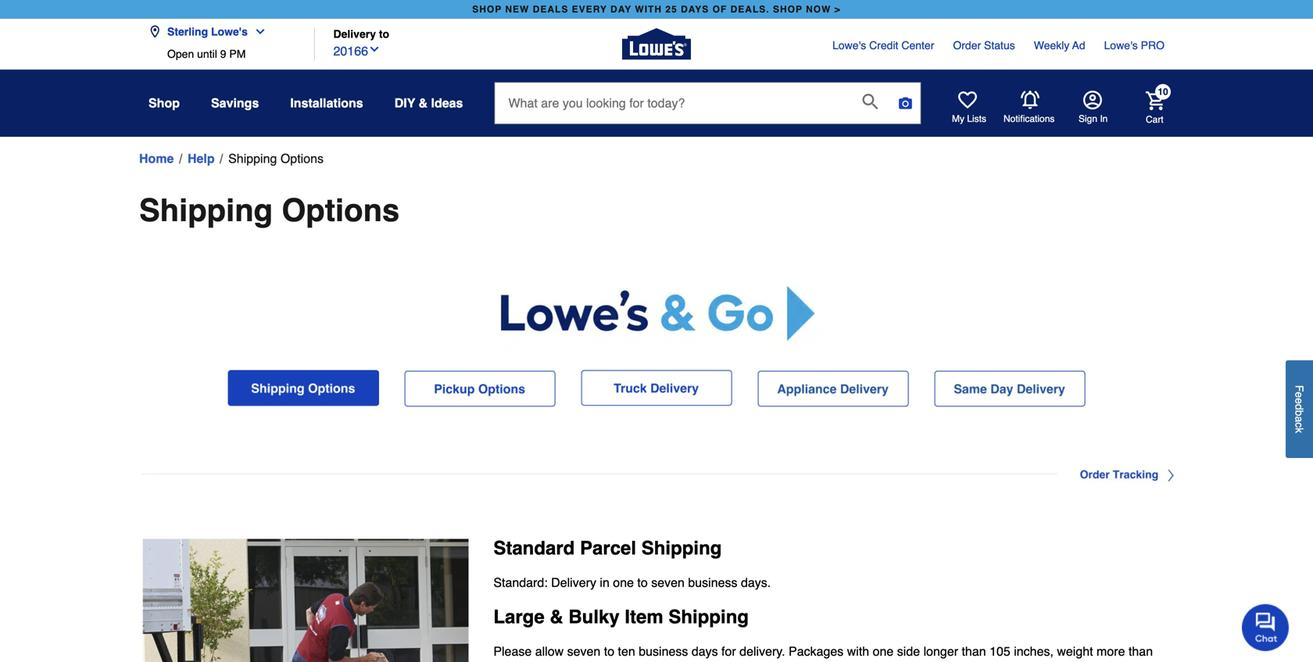 Task type: describe. For each thing, give the bounding box(es) containing it.
pickup options image
[[404, 370, 556, 407]]

until
[[197, 48, 217, 60]]

days
[[681, 4, 709, 15]]

more
[[1097, 644, 1125, 659]]

delivery.
[[740, 644, 785, 659]]

notifications
[[1004, 113, 1055, 124]]

shop
[[149, 96, 180, 110]]

delivery to
[[333, 28, 389, 40]]

my lists
[[952, 113, 987, 124]]

1 than from the left
[[962, 644, 986, 659]]

2 than from the left
[[1129, 644, 1153, 659]]

open until 9 pm
[[167, 48, 246, 60]]

savings button
[[211, 89, 259, 117]]

of
[[713, 4, 727, 15]]

f e e d b a c k
[[1293, 385, 1306, 433]]

lowe's pro link
[[1104, 38, 1165, 53]]

0 vertical spatial options
[[281, 151, 324, 166]]

home
[[139, 151, 174, 166]]

shipping right help
[[228, 151, 277, 166]]

c
[[1293, 422, 1306, 428]]

sign
[[1079, 113, 1098, 124]]

with
[[847, 644, 869, 659]]

search image
[[863, 94, 878, 109]]

weight
[[1057, 644, 1093, 659]]

lowe's pro
[[1104, 39, 1165, 52]]

0 vertical spatial shipping options
[[228, 151, 324, 166]]

shipping up days
[[669, 606, 749, 628]]

0 vertical spatial to
[[379, 28, 389, 40]]

inches,
[[1014, 644, 1054, 659]]

large & bulky item shipping
[[494, 606, 749, 628]]

sterling lowe's
[[167, 25, 248, 38]]

lowe's credit center link
[[833, 38, 935, 53]]

105
[[990, 644, 1011, 659]]

my lists link
[[952, 91, 987, 125]]

2 e from the top
[[1293, 398, 1306, 404]]

lowe's home improvement notification center image
[[1021, 91, 1040, 109]]

f e e d b a c k button
[[1286, 361, 1313, 458]]

business inside please allow seven to ten business days for delivery. packages with one side longer than 105 inches, weight more than
[[639, 644, 688, 659]]

sterling
[[167, 25, 208, 38]]

a
[[1293, 416, 1306, 422]]

sign in
[[1079, 113, 1108, 124]]

& for diy
[[419, 96, 428, 110]]

order
[[953, 39, 981, 52]]

0 vertical spatial business
[[688, 576, 738, 590]]

every
[[572, 4, 607, 15]]

lowe's home improvement logo image
[[622, 10, 691, 79]]

diy & ideas button
[[395, 89, 463, 117]]

open
[[167, 48, 194, 60]]

diy & ideas
[[395, 96, 463, 110]]

1 vertical spatial shipping options
[[139, 192, 400, 228]]

days.
[[741, 576, 771, 590]]

help
[[188, 151, 215, 166]]

chat invite button image
[[1242, 604, 1290, 651]]

in
[[1100, 113, 1108, 124]]

20166
[[333, 44, 368, 58]]

longer
[[924, 644, 958, 659]]

lowe's home improvement account image
[[1084, 91, 1102, 109]]

credit
[[869, 39, 899, 52]]

shipping down help link
[[139, 192, 273, 228]]

0 vertical spatial one
[[613, 576, 634, 590]]

please allow seven to ten business days for delivery. packages with one side longer than 105 inches, weight more than
[[494, 644, 1164, 662]]

order tracking image
[[139, 455, 1174, 492]]

lowe's credit center
[[833, 39, 935, 52]]

standard: delivery in one to seven business days.
[[494, 576, 771, 590]]

b
[[1293, 410, 1306, 416]]

cart
[[1146, 114, 1164, 125]]

1 vertical spatial delivery
[[551, 576, 596, 590]]

status
[[984, 39, 1015, 52]]

standard:
[[494, 576, 548, 590]]

large
[[494, 606, 545, 628]]

ideas
[[431, 96, 463, 110]]

lowe's for lowe's credit center
[[833, 39, 866, 52]]

shop new deals every day with 25 days of deals. shop now > link
[[469, 0, 844, 19]]

help link
[[188, 149, 215, 168]]

a lowe's associate loading boxes into a lowe's delivery truck. image
[[142, 539, 469, 662]]

same-day delivery image
[[934, 370, 1086, 407]]

to inside please allow seven to ten business days for delivery. packages with one side longer than 105 inches, weight more than
[[604, 644, 615, 659]]

sterling lowe's button
[[149, 16, 273, 48]]

sign in button
[[1079, 91, 1108, 125]]

shop new deals every day with 25 days of deals. shop now >
[[472, 4, 841, 15]]

installations button
[[290, 89, 363, 117]]



Task type: vqa. For each thing, say whether or not it's contained in the screenshot.
Lowe's within BUTTON
yes



Task type: locate. For each thing, give the bounding box(es) containing it.
1 shop from the left
[[472, 4, 502, 15]]

shipping options down savings button
[[228, 151, 324, 166]]

one right with
[[873, 644, 894, 659]]

e
[[1293, 392, 1306, 398], [1293, 398, 1306, 404]]

& right diy
[[419, 96, 428, 110]]

standard parcel shipping
[[494, 538, 722, 559]]

my
[[952, 113, 965, 124]]

lists
[[967, 113, 987, 124]]

seven up the "item"
[[651, 576, 685, 590]]

1 vertical spatial to
[[637, 576, 648, 590]]

2 shop from the left
[[773, 4, 803, 15]]

camera image
[[898, 95, 913, 111]]

1 vertical spatial options
[[282, 192, 400, 228]]

installations
[[290, 96, 363, 110]]

0 horizontal spatial one
[[613, 576, 634, 590]]

pm
[[229, 48, 246, 60]]

& for large
[[550, 606, 563, 628]]

new
[[505, 4, 530, 15]]

1 vertical spatial &
[[550, 606, 563, 628]]

in
[[600, 576, 610, 590]]

0 horizontal spatial than
[[962, 644, 986, 659]]

allow
[[535, 644, 564, 659]]

for
[[722, 644, 736, 659]]

shop
[[472, 4, 502, 15], [773, 4, 803, 15]]

lowe's
[[211, 25, 248, 38], [833, 39, 866, 52], [1104, 39, 1138, 52]]

1 horizontal spatial delivery
[[551, 576, 596, 590]]

home link
[[139, 149, 174, 168]]

location image
[[149, 25, 161, 38]]

1 horizontal spatial one
[[873, 644, 894, 659]]

deals.
[[731, 4, 770, 15]]

lowe's home improvement cart image
[[1146, 91, 1165, 110]]

1 vertical spatial seven
[[567, 644, 601, 659]]

delivery left in
[[551, 576, 596, 590]]

day
[[611, 4, 632, 15]]

Search Query text field
[[495, 83, 850, 124]]

lowe's up 9
[[211, 25, 248, 38]]

pro
[[1141, 39, 1165, 52]]

please
[[494, 644, 532, 659]]

0 horizontal spatial shop
[[472, 4, 502, 15]]

diy
[[395, 96, 415, 110]]

shop left "new" on the top of the page
[[472, 4, 502, 15]]

one inside please allow seven to ten business days for delivery. packages with one side longer than 105 inches, weight more than
[[873, 644, 894, 659]]

center
[[902, 39, 935, 52]]

& inside button
[[419, 96, 428, 110]]

0 horizontal spatial delivery
[[333, 28, 376, 40]]

seven inside please allow seven to ten business days for delivery. packages with one side longer than 105 inches, weight more than
[[567, 644, 601, 659]]

None search field
[[494, 82, 921, 139]]

1 horizontal spatial than
[[1129, 644, 1153, 659]]

e up the b
[[1293, 398, 1306, 404]]

1 horizontal spatial to
[[604, 644, 615, 659]]

weekly ad link
[[1034, 38, 1086, 53]]

one right in
[[613, 576, 634, 590]]

order status link
[[953, 38, 1015, 53]]

shipping options down the shipping options link
[[139, 192, 400, 228]]

0 vertical spatial &
[[419, 96, 428, 110]]

0 horizontal spatial &
[[419, 96, 428, 110]]

lowe's home improvement lists image
[[958, 91, 977, 109]]

standard
[[494, 538, 575, 559]]

0 horizontal spatial seven
[[567, 644, 601, 659]]

f
[[1293, 385, 1306, 392]]

1 vertical spatial one
[[873, 644, 894, 659]]

shipping
[[228, 151, 277, 166], [139, 192, 273, 228], [642, 538, 722, 559], [669, 606, 749, 628]]

with
[[635, 4, 662, 15]]

1 horizontal spatial lowe's
[[833, 39, 866, 52]]

to up the "item"
[[637, 576, 648, 590]]

options
[[281, 151, 324, 166], [282, 192, 400, 228]]

to
[[379, 28, 389, 40], [637, 576, 648, 590], [604, 644, 615, 659]]

item
[[625, 606, 664, 628]]

lowe's left the pro
[[1104, 39, 1138, 52]]

0 horizontal spatial to
[[379, 28, 389, 40]]

1 e from the top
[[1293, 392, 1306, 398]]

side
[[897, 644, 920, 659]]

shipping options
[[228, 151, 324, 166], [139, 192, 400, 228]]

bulky
[[569, 606, 620, 628]]

&
[[419, 96, 428, 110], [550, 606, 563, 628]]

weekly ad
[[1034, 39, 1086, 52]]

weekly
[[1034, 39, 1070, 52]]

1 horizontal spatial &
[[550, 606, 563, 628]]

chevron down image
[[248, 25, 267, 38]]

1 horizontal spatial shop
[[773, 4, 803, 15]]

>
[[835, 4, 841, 15]]

seven right allow
[[567, 644, 601, 659]]

k
[[1293, 428, 1306, 433]]

shipping options image
[[227, 370, 379, 407]]

to up chevron down icon
[[379, 28, 389, 40]]

ten
[[618, 644, 635, 659]]

seven
[[651, 576, 685, 590], [567, 644, 601, 659]]

0 vertical spatial delivery
[[333, 28, 376, 40]]

2 horizontal spatial lowe's
[[1104, 39, 1138, 52]]

ad
[[1073, 39, 1086, 52]]

order status
[[953, 39, 1015, 52]]

shipping options link
[[228, 149, 324, 168]]

business right ten
[[639, 644, 688, 659]]

& up allow
[[550, 606, 563, 628]]

1 horizontal spatial seven
[[651, 576, 685, 590]]

to left ten
[[604, 644, 615, 659]]

delivery
[[333, 28, 376, 40], [551, 576, 596, 590]]

0 horizontal spatial lowe's
[[211, 25, 248, 38]]

packages
[[789, 644, 844, 659]]

now
[[806, 4, 831, 15]]

e up d
[[1293, 392, 1306, 398]]

20166 button
[[333, 40, 381, 61]]

than right more
[[1129, 644, 1153, 659]]

9
[[220, 48, 226, 60]]

savings
[[211, 96, 259, 110]]

appliance delivery image
[[758, 370, 909, 407]]

d
[[1293, 404, 1306, 410]]

0 vertical spatial seven
[[651, 576, 685, 590]]

2 vertical spatial to
[[604, 644, 615, 659]]

days
[[692, 644, 718, 659]]

than left 105
[[962, 644, 986, 659]]

parcel
[[580, 538, 636, 559]]

lowe's left credit
[[833, 39, 866, 52]]

chevron down image
[[368, 43, 381, 56]]

10
[[1158, 86, 1169, 97]]

truck delivery image
[[581, 370, 733, 406]]

lowe's and go. image
[[139, 253, 1174, 370]]

2 horizontal spatial to
[[637, 576, 648, 590]]

shop left now on the top right of the page
[[773, 4, 803, 15]]

one
[[613, 576, 634, 590], [873, 644, 894, 659]]

shop button
[[149, 89, 180, 117]]

business left days.
[[688, 576, 738, 590]]

deals
[[533, 4, 569, 15]]

lowe's inside button
[[211, 25, 248, 38]]

1 vertical spatial business
[[639, 644, 688, 659]]

delivery up 20166 button
[[333, 28, 376, 40]]

shipping up standard: delivery in one to seven business days.
[[642, 538, 722, 559]]

lowe's for lowe's pro
[[1104, 39, 1138, 52]]

25
[[666, 4, 678, 15]]



